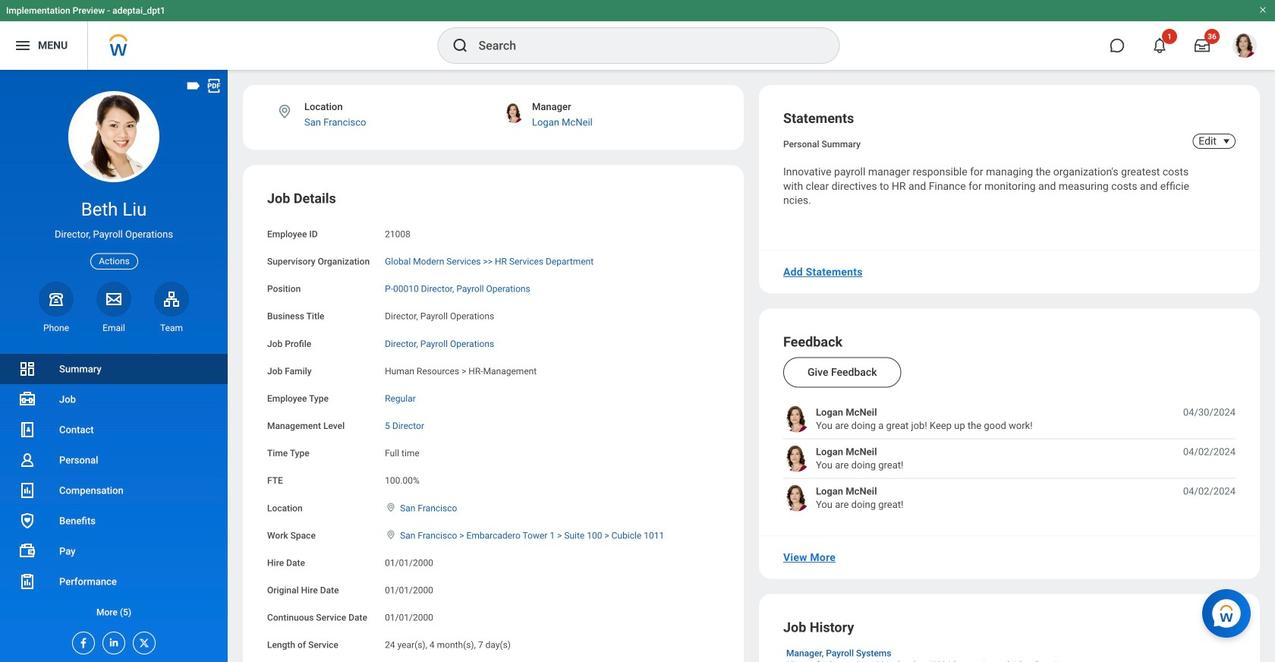 Task type: locate. For each thing, give the bounding box(es) containing it.
phone beth liu element
[[39, 322, 74, 334]]

view team image
[[163, 290, 181, 308]]

banner
[[0, 0, 1276, 70]]

search image
[[451, 36, 470, 55]]

performance image
[[18, 573, 36, 591]]

location image
[[385, 502, 397, 513], [385, 530, 397, 540]]

linkedin image
[[103, 633, 120, 649]]

facebook image
[[73, 633, 90, 649]]

employee's photo (logan mcneil) image
[[784, 406, 810, 432], [784, 445, 810, 472], [784, 485, 810, 511]]

x image
[[134, 633, 150, 649]]

phone image
[[46, 290, 67, 308]]

0 horizontal spatial list
[[0, 354, 228, 627]]

group
[[267, 189, 720, 662]]

benefits image
[[18, 512, 36, 530]]

close environment banner image
[[1259, 5, 1268, 14]]

0 vertical spatial employee's photo (logan mcneil) image
[[784, 406, 810, 432]]

compensation image
[[18, 481, 36, 500]]

2 vertical spatial employee's photo (logan mcneil) image
[[784, 485, 810, 511]]

1 horizontal spatial list
[[784, 406, 1236, 511]]

notifications large image
[[1153, 38, 1168, 53]]

job image
[[18, 390, 36, 409]]

pay image
[[18, 542, 36, 560]]

list
[[0, 354, 228, 627], [784, 406, 1236, 511]]

view printable version (pdf) image
[[206, 77, 223, 94]]

location image
[[276, 103, 293, 120]]

0 vertical spatial location image
[[385, 502, 397, 513]]

1 vertical spatial location image
[[385, 530, 397, 540]]

inbox large image
[[1195, 38, 1210, 53]]

full time element
[[385, 445, 420, 459]]

1 vertical spatial employee's photo (logan mcneil) image
[[784, 445, 810, 472]]

Search Workday  search field
[[479, 29, 808, 62]]

profile logan mcneil image
[[1233, 33, 1258, 61]]

2 location image from the top
[[385, 530, 397, 540]]

1 employee's photo (logan mcneil) image from the top
[[784, 406, 810, 432]]



Task type: vqa. For each thing, say whether or not it's contained in the screenshot.
minus circle icon inside the "Skills Dashboard" list item
no



Task type: describe. For each thing, give the bounding box(es) containing it.
personal summary element
[[784, 136, 861, 150]]

tag image
[[185, 77, 202, 94]]

mail image
[[105, 290, 123, 308]]

justify image
[[14, 36, 32, 55]]

1 location image from the top
[[385, 502, 397, 513]]

navigation pane region
[[0, 70, 228, 662]]

personal image
[[18, 451, 36, 469]]

3 employee's photo (logan mcneil) image from the top
[[784, 485, 810, 511]]

contact image
[[18, 421, 36, 439]]

2 employee's photo (logan mcneil) image from the top
[[784, 445, 810, 472]]

caret down image
[[1218, 135, 1236, 147]]

summary image
[[18, 360, 36, 378]]

email beth liu element
[[96, 322, 131, 334]]

team beth liu element
[[154, 322, 189, 334]]



